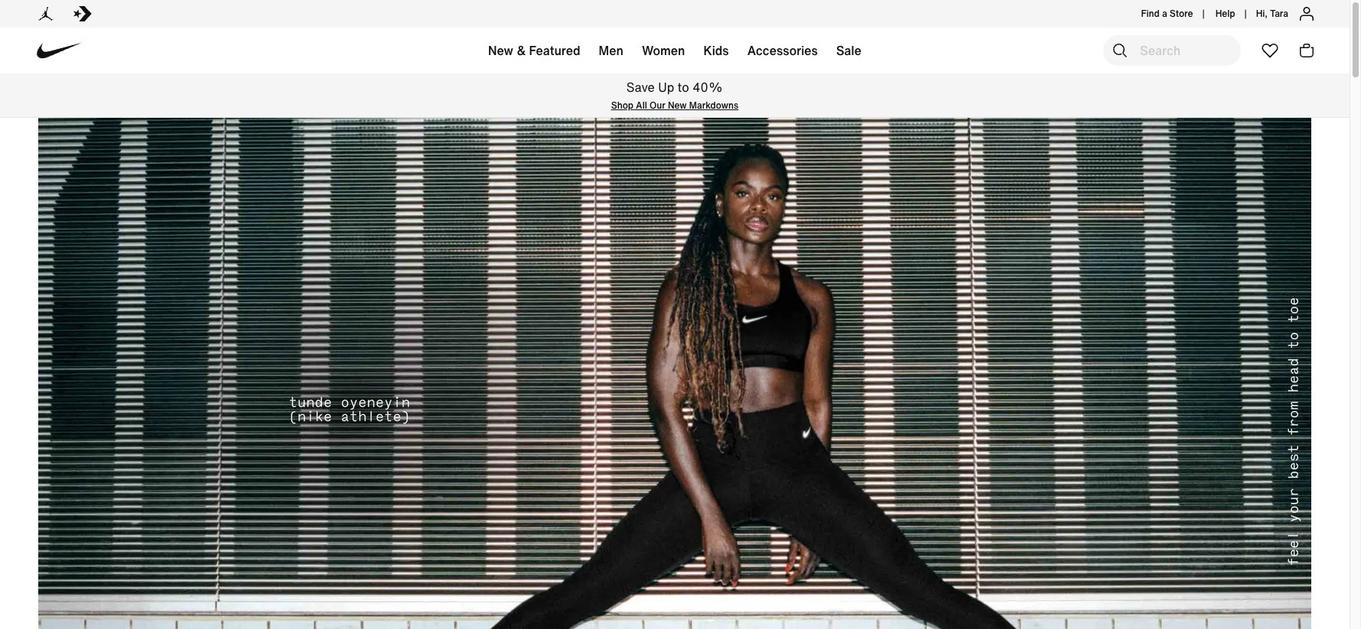 Task type: vqa. For each thing, say whether or not it's contained in the screenshot.
Instagram image
no



Task type: describe. For each thing, give the bounding box(es) containing it.
Search Products text field
[[1104, 35, 1242, 66]]



Task type: locate. For each thing, give the bounding box(es) containing it.
menu bar
[[260, 31, 1090, 77]]

open search modal image
[[1111, 41, 1130, 60]]

nike home page image
[[29, 21, 89, 81]]

favorites image
[[1261, 41, 1280, 60]]

main content
[[0, 73, 1350, 629]]

converse image
[[73, 5, 92, 23]]

jordan image
[[37, 5, 55, 23]]

hi, tara. account & favorites element
[[1257, 7, 1289, 21]]



